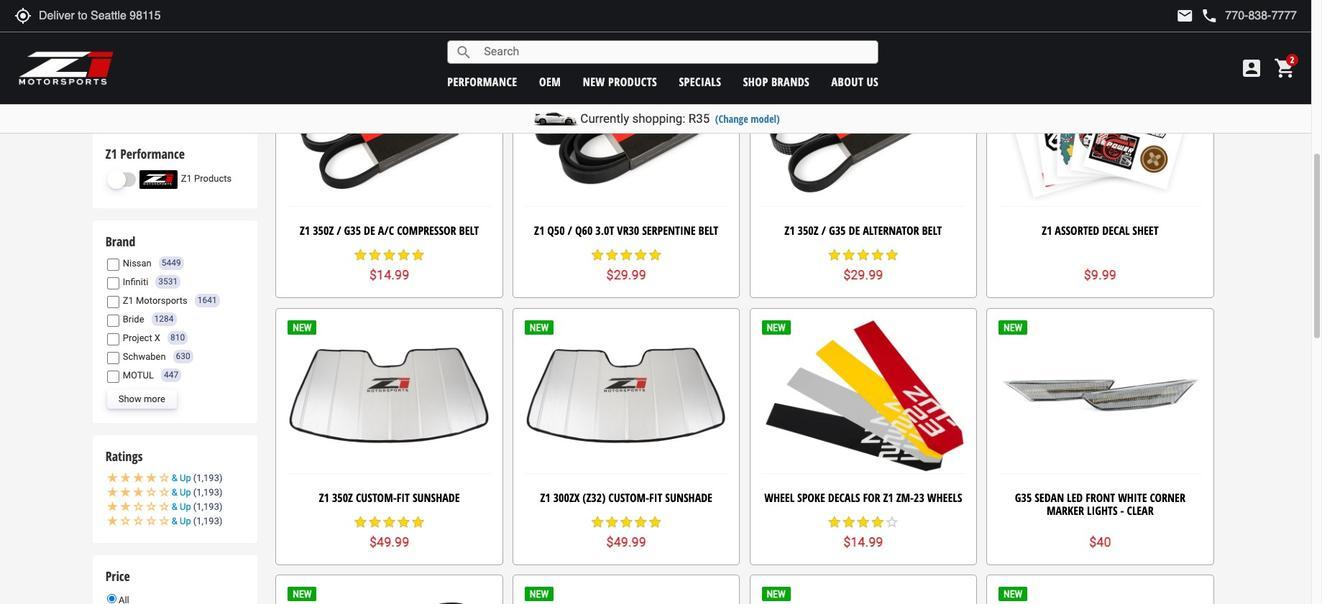 Task type: describe. For each thing, give the bounding box(es) containing it.
0 vertical spatial parts
[[133, 15, 155, 25]]

performance inside oem parts 9160 performance parts 8499 z1 gear clearance used oem parts
[[111, 28, 165, 39]]

infiniti
[[123, 277, 148, 287]]

decals
[[828, 490, 861, 506]]

$40
[[1090, 535, 1112, 550]]

z1 motorsports
[[123, 295, 188, 306]]

wheel spoke decals for z1 zm-23 wheels
[[765, 490, 963, 506]]

zm-
[[897, 490, 914, 506]]

1 vertical spatial parts
[[167, 28, 189, 39]]

shop
[[743, 74, 769, 90]]

2 fit from the left
[[650, 490, 663, 506]]

z1 for z1 assorted decal sheet
[[1042, 223, 1053, 239]]

star_border
[[885, 515, 900, 530]]

1641
[[198, 296, 217, 306]]

z1 motorsports logo image
[[18, 50, 115, 86]]

assorted
[[1055, 223, 1100, 239]]

gear
[[124, 41, 143, 52]]

447
[[164, 371, 179, 381]]

project x
[[123, 333, 160, 343]]

z1 350z / g35 de a/c compressor belt
[[300, 223, 479, 239]]

oem for oem
[[539, 74, 561, 90]]

1 vertical spatial performance
[[120, 145, 185, 163]]

shopping_cart
[[1275, 57, 1298, 80]]

de for alternator
[[849, 223, 860, 239]]

23
[[914, 490, 925, 506]]

front
[[1086, 490, 1116, 506]]

marker
[[1047, 503, 1085, 519]]

brands
[[772, 74, 810, 90]]

used
[[111, 68, 132, 79]]

z1 350z / g35 de alternator belt
[[785, 223, 942, 239]]

about us
[[832, 74, 879, 90]]

mail link
[[1177, 7, 1194, 24]]

1 1,193 from the top
[[196, 473, 219, 484]]

clear
[[1127, 503, 1154, 519]]

4 & from the top
[[172, 517, 178, 527]]

8499
[[194, 29, 214, 39]]

630
[[176, 352, 190, 362]]

3.0t
[[596, 223, 615, 239]]

3 belt from the left
[[922, 223, 942, 239]]

decal
[[1103, 223, 1130, 239]]

account_box link
[[1237, 57, 1267, 80]]

compressor
[[397, 223, 456, 239]]

z1 q50 / q60 3.0t vr30 serpentine belt
[[534, 223, 719, 239]]

z1 for z1 300zx (z32) custom-fit sunshade
[[540, 490, 551, 506]]

more
[[144, 394, 165, 405]]

vr30
[[617, 223, 640, 239]]

products
[[194, 174, 232, 184]]

1 up from the top
[[180, 473, 191, 484]]

star star star star star_border $14.99
[[828, 515, 900, 550]]

star star star star star $49.99 for fit
[[354, 515, 426, 550]]

x
[[155, 333, 160, 343]]

300zx
[[554, 490, 580, 506]]

g35 for alternator
[[829, 223, 846, 239]]

q60
[[575, 223, 593, 239]]

mail phone
[[1177, 7, 1219, 24]]

r35
[[689, 111, 710, 126]]

show more
[[118, 394, 165, 405]]

2 vertical spatial parts
[[156, 68, 178, 79]]

350z for z1 350z / g35 de a/c compressor belt
[[313, 223, 334, 239]]

2 custom- from the left
[[609, 490, 650, 506]]

oem link
[[539, 74, 561, 90]]

350z for z1 350z / g35 de alternator belt
[[798, 223, 819, 239]]

about
[[832, 74, 864, 90]]

9160
[[160, 15, 180, 25]]

star star star star star $14.99
[[354, 248, 426, 283]]

currently
[[581, 111, 630, 126]]

shopping_cart link
[[1271, 57, 1298, 80]]

about us link
[[832, 74, 879, 90]]

belt for z1 350z / g35 de a/c compressor belt
[[459, 223, 479, 239]]

ratings
[[106, 448, 143, 465]]

nissan
[[123, 258, 152, 269]]

1 sunshade from the left
[[413, 490, 460, 506]]

new products link
[[583, 74, 658, 90]]

$14.99 for de
[[370, 268, 409, 283]]

z1 for z1 350z / g35 de alternator belt
[[785, 223, 795, 239]]

white
[[1119, 490, 1148, 506]]

price
[[106, 568, 130, 585]]

3 1,193 from the top
[[196, 502, 219, 513]]

wheel
[[765, 490, 795, 506]]

z1 for z1 350z custom-fit sunshade
[[319, 490, 329, 506]]

4 & up 1,193 from the top
[[172, 517, 219, 527]]

account_box
[[1241, 57, 1264, 80]]

3 & from the top
[[172, 502, 178, 513]]

z1 for z1 350z / g35 de a/c compressor belt
[[300, 223, 310, 239]]

specials link
[[679, 74, 722, 90]]

led
[[1067, 490, 1083, 506]]

shop brands link
[[743, 74, 810, 90]]

performance link
[[448, 74, 518, 90]]

810
[[170, 333, 185, 343]]

g35 for a/c
[[344, 223, 361, 239]]

performance
[[448, 74, 518, 90]]

z1 for z1 q50 / q60 3.0t vr30 serpentine belt
[[534, 223, 545, 239]]

corner
[[1150, 490, 1186, 506]]

project
[[123, 333, 152, 343]]

g35 sedan led front white corner marker lights - clear
[[1015, 490, 1186, 519]]

$29.99 for vr30
[[607, 268, 646, 283]]

z1 performance
[[106, 145, 185, 163]]

1 fit from the left
[[397, 490, 410, 506]]

show
[[118, 394, 142, 405]]

350z for z1 350z custom-fit sunshade
[[332, 490, 353, 506]]

z1 300zx (z32) custom-fit sunshade
[[540, 490, 713, 506]]

z1 for z1 performance
[[106, 145, 117, 163]]

q50
[[548, 223, 565, 239]]

$49.99 for custom-
[[607, 535, 646, 550]]

-
[[1121, 503, 1125, 519]]



Task type: locate. For each thing, give the bounding box(es) containing it.
a/c
[[378, 223, 394, 239]]

$14.99 inside star star star star star $14.99
[[370, 268, 409, 283]]

$14.99 inside star star star star star_border $14.99
[[844, 535, 884, 550]]

/ for z1 350z / g35 de alternator belt
[[822, 223, 826, 239]]

lights
[[1088, 503, 1118, 519]]

for
[[863, 490, 881, 506]]

1 & from the top
[[172, 473, 178, 484]]

schwaben
[[123, 351, 166, 362]]

parts
[[133, 15, 155, 25], [167, 28, 189, 39], [156, 68, 178, 79]]

None checkbox
[[107, 259, 119, 271], [107, 278, 119, 290], [107, 315, 119, 328], [107, 334, 119, 346], [107, 259, 119, 271], [107, 278, 119, 290], [107, 315, 119, 328], [107, 334, 119, 346]]

0 horizontal spatial star star star star star $49.99
[[354, 515, 426, 550]]

z1 for z1 products
[[181, 174, 192, 184]]

up
[[180, 473, 191, 484], [180, 488, 191, 499], [180, 502, 191, 513], [180, 517, 191, 527]]

star
[[354, 248, 368, 262], [368, 248, 382, 262], [382, 248, 397, 262], [397, 248, 411, 262], [411, 248, 426, 262], [591, 248, 605, 262], [605, 248, 619, 262], [619, 248, 634, 262], [634, 248, 648, 262], [648, 248, 663, 262], [828, 248, 842, 262], [842, 248, 856, 262], [856, 248, 871, 262], [871, 248, 885, 262], [885, 248, 900, 262], [354, 515, 368, 530], [368, 515, 382, 530], [382, 515, 397, 530], [397, 515, 411, 530], [411, 515, 426, 530], [591, 515, 605, 530], [605, 515, 619, 530], [619, 515, 634, 530], [634, 515, 648, 530], [648, 515, 663, 530], [828, 515, 842, 530], [842, 515, 856, 530], [856, 515, 871, 530], [871, 515, 885, 530]]

2 $49.99 from the left
[[607, 535, 646, 550]]

2 horizontal spatial /
[[822, 223, 826, 239]]

z1 350z custom-fit sunshade
[[319, 490, 460, 506]]

parts right used
[[156, 68, 178, 79]]

1 horizontal spatial belt
[[699, 223, 719, 239]]

3531
[[158, 277, 178, 287]]

$14.99 down z1 350z / g35 de a/c compressor belt
[[370, 268, 409, 283]]

star star star star star $49.99 down z1 300zx (z32) custom-fit sunshade
[[591, 515, 663, 550]]

1 horizontal spatial $14.99
[[844, 535, 884, 550]]

2 sunshade from the left
[[666, 490, 713, 506]]

4 1,193 from the top
[[196, 517, 219, 527]]

0 horizontal spatial $29.99
[[607, 268, 646, 283]]

star star star star star $49.99
[[354, 515, 426, 550], [591, 515, 663, 550]]

1 $29.99 from the left
[[607, 268, 646, 283]]

$29.99 down z1 350z / g35 de alternator belt
[[844, 268, 884, 283]]

$49.99
[[370, 535, 409, 550], [607, 535, 646, 550]]

oem
[[111, 15, 130, 25], [134, 68, 154, 79], [539, 74, 561, 90]]

show more button
[[107, 391, 177, 410]]

sheet
[[1133, 223, 1159, 239]]

g35
[[344, 223, 361, 239], [829, 223, 846, 239], [1015, 490, 1032, 506]]

z1 products
[[181, 174, 232, 184]]

$49.99 down z1 350z custom-fit sunshade
[[370, 535, 409, 550]]

performance
[[111, 28, 165, 39], [120, 145, 185, 163]]

mail
[[1177, 7, 1194, 24]]

0 horizontal spatial oem
[[111, 15, 130, 25]]

model)
[[751, 112, 780, 126]]

serpentine
[[642, 223, 696, 239]]

$9.99
[[1084, 268, 1117, 283]]

2 horizontal spatial oem
[[539, 74, 561, 90]]

phone
[[1201, 7, 1219, 24]]

1 vertical spatial $14.99
[[844, 535, 884, 550]]

de for a/c
[[364, 223, 375, 239]]

1 horizontal spatial star star star star star $29.99
[[828, 248, 900, 283]]

None radio
[[107, 595, 116, 604]]

motul
[[123, 370, 154, 381]]

$49.99 for fit
[[370, 535, 409, 550]]

1 horizontal spatial sunshade
[[666, 490, 713, 506]]

2 horizontal spatial g35
[[1015, 490, 1032, 506]]

& up 1,193
[[172, 473, 219, 484], [172, 488, 219, 499], [172, 502, 219, 513], [172, 517, 219, 527]]

1 horizontal spatial $29.99
[[844, 268, 884, 283]]

0 horizontal spatial g35
[[344, 223, 361, 239]]

specials
[[679, 74, 722, 90]]

(z32)
[[583, 490, 606, 506]]

sedan
[[1035, 490, 1065, 506]]

0 horizontal spatial fit
[[397, 490, 410, 506]]

2 & up 1,193 from the top
[[172, 488, 219, 499]]

2 star star star star star $29.99 from the left
[[828, 248, 900, 283]]

oem for oem parts 9160 performance parts 8499 z1 gear clearance used oem parts
[[111, 15, 130, 25]]

(change
[[715, 112, 749, 126]]

2 belt from the left
[[699, 223, 719, 239]]

oem left "new"
[[539, 74, 561, 90]]

1 star star star star star $49.99 from the left
[[354, 515, 426, 550]]

&
[[172, 473, 178, 484], [172, 488, 178, 499], [172, 502, 178, 513], [172, 517, 178, 527]]

oem down clearance
[[134, 68, 154, 79]]

z1
[[111, 41, 121, 52], [106, 145, 117, 163], [181, 174, 192, 184], [300, 223, 310, 239], [534, 223, 545, 239], [785, 223, 795, 239], [1042, 223, 1053, 239], [123, 295, 134, 306], [319, 490, 329, 506], [540, 490, 551, 506], [884, 490, 894, 506]]

4 up from the top
[[180, 517, 191, 527]]

z1 assorted decal sheet
[[1042, 223, 1159, 239]]

2 $29.99 from the left
[[844, 268, 884, 283]]

/ for z1 350z / g35 de a/c compressor belt
[[337, 223, 341, 239]]

0 horizontal spatial /
[[337, 223, 341, 239]]

g35 left alternator
[[829, 223, 846, 239]]

5449
[[162, 258, 181, 268]]

belt right serpentine
[[699, 223, 719, 239]]

parts down 9160
[[167, 28, 189, 39]]

2 1,193 from the top
[[196, 488, 219, 499]]

2 up from the top
[[180, 488, 191, 499]]

star star star star star $29.99 for alternator
[[828, 248, 900, 283]]

(change model) link
[[715, 112, 780, 126]]

de left the a/c
[[364, 223, 375, 239]]

g35 left the a/c
[[344, 223, 361, 239]]

1 horizontal spatial custom-
[[609, 490, 650, 506]]

1 / from the left
[[337, 223, 341, 239]]

0 horizontal spatial $14.99
[[370, 268, 409, 283]]

0 vertical spatial performance
[[111, 28, 165, 39]]

1 custom- from the left
[[356, 490, 397, 506]]

belt for z1 q50 / q60 3.0t vr30 serpentine belt
[[699, 223, 719, 239]]

my_location
[[14, 7, 32, 24]]

parts left 9160
[[133, 15, 155, 25]]

$14.99
[[370, 268, 409, 283], [844, 535, 884, 550]]

de
[[364, 223, 375, 239], [849, 223, 860, 239]]

new products
[[583, 74, 658, 90]]

/ left alternator
[[822, 223, 826, 239]]

g35 inside g35 sedan led front white corner marker lights - clear
[[1015, 490, 1032, 506]]

shopping:
[[633, 111, 686, 126]]

alternator
[[863, 223, 920, 239]]

1 & up 1,193 from the top
[[172, 473, 219, 484]]

star star star star star $49.99 for custom-
[[591, 515, 663, 550]]

star star star star star $29.99 for vr30
[[591, 248, 663, 283]]

de left alternator
[[849, 223, 860, 239]]

1 horizontal spatial g35
[[829, 223, 846, 239]]

$14.99 for z1
[[844, 535, 884, 550]]

clearance
[[111, 55, 152, 65]]

3 up from the top
[[180, 502, 191, 513]]

0 horizontal spatial star star star star star $29.99
[[591, 248, 663, 283]]

shop brands
[[743, 74, 810, 90]]

phone link
[[1201, 7, 1298, 24]]

0 horizontal spatial belt
[[459, 223, 479, 239]]

0 horizontal spatial custom-
[[356, 490, 397, 506]]

1 horizontal spatial oem
[[134, 68, 154, 79]]

2 / from the left
[[568, 223, 573, 239]]

us
[[867, 74, 879, 90]]

belt right compressor
[[459, 223, 479, 239]]

/ left q60
[[568, 223, 573, 239]]

$49.99 down z1 300zx (z32) custom-fit sunshade
[[607, 535, 646, 550]]

None checkbox
[[107, 297, 119, 309], [107, 353, 119, 365], [107, 371, 119, 384], [107, 297, 119, 309], [107, 353, 119, 365], [107, 371, 119, 384]]

3 & up 1,193 from the top
[[172, 502, 219, 513]]

Search search field
[[473, 41, 878, 63]]

oem up the gear
[[111, 15, 130, 25]]

bride
[[123, 314, 144, 325]]

3 / from the left
[[822, 223, 826, 239]]

1 horizontal spatial /
[[568, 223, 573, 239]]

1 horizontal spatial de
[[849, 223, 860, 239]]

$14.99 down wheel spoke decals for z1 zm-23 wheels
[[844, 535, 884, 550]]

motorsports
[[136, 295, 188, 306]]

1 $49.99 from the left
[[370, 535, 409, 550]]

belt right alternator
[[922, 223, 942, 239]]

2 star star star star star $49.99 from the left
[[591, 515, 663, 550]]

wheels
[[928, 490, 963, 506]]

$29.99 for alternator
[[844, 268, 884, 283]]

1 horizontal spatial $49.99
[[607, 535, 646, 550]]

1 star star star star star $29.99 from the left
[[591, 248, 663, 283]]

performance up the z1 products on the left of the page
[[120, 145, 185, 163]]

0 horizontal spatial sunshade
[[413, 490, 460, 506]]

0 horizontal spatial $49.99
[[370, 535, 409, 550]]

1,193
[[196, 473, 219, 484], [196, 488, 219, 499], [196, 502, 219, 513], [196, 517, 219, 527]]

$29.99 down z1 q50 / q60 3.0t vr30 serpentine belt
[[607, 268, 646, 283]]

1 horizontal spatial star star star star star $49.99
[[591, 515, 663, 550]]

/
[[337, 223, 341, 239], [568, 223, 573, 239], [822, 223, 826, 239]]

2 & from the top
[[172, 488, 178, 499]]

z1 for z1 motorsports
[[123, 295, 134, 306]]

z1 inside oem parts 9160 performance parts 8499 z1 gear clearance used oem parts
[[111, 41, 121, 52]]

star star star star star $49.99 down z1 350z custom-fit sunshade
[[354, 515, 426, 550]]

0 horizontal spatial de
[[364, 223, 375, 239]]

1 de from the left
[[364, 223, 375, 239]]

1 horizontal spatial fit
[[650, 490, 663, 506]]

spoke
[[798, 490, 826, 506]]

products
[[609, 74, 658, 90]]

performance up the gear
[[111, 28, 165, 39]]

currently shopping: r35 (change model)
[[581, 111, 780, 126]]

1 belt from the left
[[459, 223, 479, 239]]

/ left the a/c
[[337, 223, 341, 239]]

1284
[[154, 315, 174, 325]]

star star star star star $29.99 down z1 350z / g35 de alternator belt
[[828, 248, 900, 283]]

0 vertical spatial $14.99
[[370, 268, 409, 283]]

2 horizontal spatial belt
[[922, 223, 942, 239]]

new
[[583, 74, 605, 90]]

star star star star star $29.99 down z1 q50 / q60 3.0t vr30 serpentine belt
[[591, 248, 663, 283]]

belt
[[459, 223, 479, 239], [699, 223, 719, 239], [922, 223, 942, 239]]

oem parts 9160 performance parts 8499 z1 gear clearance used oem parts
[[111, 15, 214, 79]]

2 de from the left
[[849, 223, 860, 239]]

350z
[[313, 223, 334, 239], [798, 223, 819, 239], [332, 490, 353, 506]]

g35 left sedan
[[1015, 490, 1032, 506]]

star star star star star $29.99
[[591, 248, 663, 283], [828, 248, 900, 283]]

custom-
[[356, 490, 397, 506], [609, 490, 650, 506]]

search
[[455, 44, 473, 61]]

/ for z1 q50 / q60 3.0t vr30 serpentine belt
[[568, 223, 573, 239]]



Task type: vqa. For each thing, say whether or not it's contained in the screenshot.
Marker
yes



